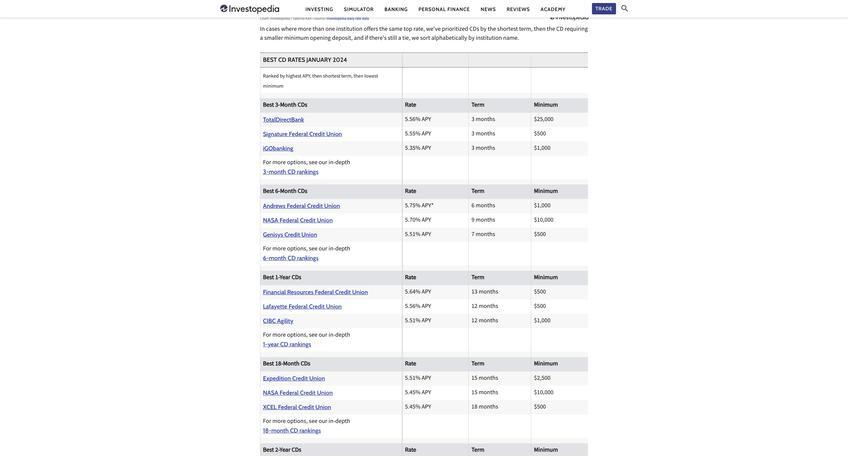 Task type: describe. For each thing, give the bounding box(es) containing it.
apy,
[[303, 73, 311, 80]]

1- inside for more options, see our in-depth 1-year cd rankings
[[263, 341, 268, 348]]

1 horizontal spatial institution
[[476, 34, 502, 43]]

1 the from the left
[[379, 25, 388, 34]]

5.45% apy for 15 months
[[405, 389, 431, 398]]

simulator link
[[344, 6, 374, 13]]

3 for 5.56% apy
[[472, 116, 475, 125]]

genisys credit union link
[[263, 231, 399, 240]]

andrews federal credit union
[[263, 202, 340, 210]]

xcel federal credit union link
[[263, 403, 399, 412]]

credit for 9
[[300, 217, 316, 224]]

news
[[481, 6, 496, 12]]

term, inside ranked by highest apy, then shortest term, then lowest minimum
[[341, 73, 353, 80]]

for more options, see our in-depth 18-month cd rankings
[[263, 417, 350, 434]]

best 18-month cds
[[263, 360, 310, 369]]

resources
[[287, 289, 314, 296]]

$500 for 13 months
[[534, 288, 546, 297]]

totaldirectbank link
[[263, 116, 399, 125]]

tie,
[[402, 34, 411, 43]]

nasa for 5.70% apy
[[263, 217, 278, 224]]

6
[[472, 202, 475, 211]]

rankings for for more options, see our in-depth 6-month cd rankings
[[297, 255, 319, 262]]

rate for best 2-year cds
[[405, 446, 416, 455]]

13 months
[[472, 288, 498, 297]]

5.70% apy
[[405, 216, 431, 225]]

alphabetically
[[431, 34, 467, 43]]

cds for best 2-year cds
[[292, 446, 301, 455]]

5.51% apy for 15 months
[[405, 374, 431, 383]]

1 a from the left
[[260, 34, 263, 43]]

federal for 12 months
[[289, 303, 308, 310]]

our for for more options, see our in-depth 1-year cd rankings
[[319, 331, 327, 340]]

months for nasa federal credit union link for 5.45%
[[479, 389, 498, 398]]

$500 for 12 months
[[534, 302, 546, 311]]

igobanking link
[[263, 144, 399, 153]]

cd for for more options, see our in-depth 3-month cd rankings
[[288, 168, 296, 176]]

depth for for more options, see our in-depth 1-year cd rankings
[[335, 331, 350, 340]]

best 1-year cds
[[263, 274, 301, 283]]

$500 for 18 months
[[534, 403, 546, 412]]

same
[[389, 25, 403, 34]]

requiring
[[565, 25, 588, 34]]

signature federal credit union
[[263, 131, 342, 138]]

best 6-month cds
[[263, 187, 307, 196]]

apy for cibc agility link
[[422, 317, 431, 326]]

18- inside for more options, see our in-depth 18-month cd rankings
[[263, 427, 271, 434]]

best 2-year cds
[[263, 446, 301, 455]]

$1,000 for 6 months
[[534, 202, 551, 211]]

personal finance link
[[419, 6, 470, 13]]

personal
[[419, 6, 446, 12]]

0 vertical spatial 18-
[[275, 360, 283, 369]]

if
[[365, 34, 368, 43]]

2-
[[275, 446, 280, 455]]

5.64% apy
[[405, 288, 431, 297]]

xcel
[[263, 404, 277, 411]]

cibc agility
[[263, 317, 293, 325]]

cases
[[266, 25, 280, 34]]

5.35% apy
[[405, 144, 431, 153]]

credit down best 18-month cds
[[292, 375, 308, 382]]

minimum inside ranked by highest apy, then shortest term, then lowest minimum
[[263, 83, 284, 90]]

there's
[[369, 34, 387, 43]]

2 a from the left
[[398, 34, 401, 43]]

minimum for best 3-month cds
[[534, 101, 558, 110]]

nasa federal credit union for 5.45%
[[263, 389, 333, 397]]

search image
[[621, 5, 628, 12]]

rate for best 1-year cds
[[405, 274, 416, 283]]

5.56% for 3
[[405, 116, 421, 125]]

3-month cd rankings link
[[263, 168, 399, 177]]

name.
[[503, 34, 519, 43]]

apy for the expedition credit union link
[[422, 374, 431, 383]]

options, for for more options, see our in-depth 1-year cd rankings
[[287, 331, 308, 340]]

our for for more options, see our in-depth 3-month cd rankings
[[319, 159, 327, 168]]

more for for more options, see our in-depth 3-month cd rankings
[[273, 159, 286, 168]]

apy for nasa federal credit union link for 5.45%
[[422, 389, 431, 398]]

simulator
[[344, 6, 374, 12]]

federal for 6 months
[[287, 202, 306, 210]]

12 months for $1,000
[[472, 317, 498, 326]]

ranked by highest apy, then shortest term, then lowest minimum
[[263, 73, 378, 90]]

lafayette federal credit union link
[[263, 302, 399, 311]]

1 horizontal spatial 6-
[[275, 187, 280, 196]]

month for for more options, see our in-depth 6-month cd rankings
[[269, 255, 286, 262]]

5.64%
[[405, 288, 421, 297]]

5.55%
[[405, 130, 421, 139]]

1 horizontal spatial then
[[354, 73, 363, 80]]

best
[[263, 56, 277, 64]]

3 for 5.55% apy
[[472, 130, 475, 139]]

more inside 'in cases where more than one institution offers the same top rate, we've prioritized cds by the shortest term, then the cd requiring a smaller minimum opening deposit, and if there's still a tie, we sort alphabetically by institution name.'
[[298, 25, 311, 34]]

months for signature federal credit union link
[[476, 130, 495, 139]]

genisys
[[263, 231, 283, 239]]

cd right best on the left top of the page
[[278, 56, 286, 64]]

best for best 18-month cds
[[263, 360, 274, 369]]

0 horizontal spatial then
[[312, 73, 322, 80]]

6-month cd rankings link
[[263, 254, 399, 263]]

term for best 6-month cds
[[472, 187, 485, 196]]

personal finance
[[419, 6, 470, 12]]

12 for 5.56% apy
[[472, 302, 478, 311]]

union inside the expedition credit union link
[[309, 375, 325, 382]]

credit right genisys
[[285, 231, 300, 239]]

cd for for more options, see our in-depth 18-month cd rankings
[[290, 427, 298, 434]]

15 for 5.51% apy
[[472, 374, 478, 383]]

apy for igobanking link
[[422, 144, 431, 153]]

rate,
[[414, 25, 425, 34]]

minimum for best 6-month cds
[[534, 187, 558, 196]]

$500 for 7 months
[[534, 231, 546, 240]]

for more options, see our in-depth 6-month cd rankings
[[263, 245, 350, 262]]

trade link
[[592, 3, 616, 14]]

term for best 3-month cds
[[472, 101, 485, 110]]

credit for 15
[[300, 389, 316, 397]]

academy link
[[541, 6, 566, 13]]

reviews
[[507, 6, 530, 12]]

cds for best 18-month cds
[[301, 360, 310, 369]]

apy for financial resources federal credit union link
[[422, 288, 431, 297]]

3- inside for more options, see our in-depth 3-month cd rankings
[[263, 168, 269, 176]]

$500 for 3 months
[[534, 130, 546, 139]]

for for for more options, see our in-depth 3-month cd rankings
[[263, 159, 271, 168]]

sort
[[420, 34, 430, 43]]

12 for 5.51% apy
[[472, 317, 478, 326]]

rate for best 18-month cds
[[405, 360, 416, 369]]

3 months for $25,000
[[472, 116, 495, 125]]

9
[[472, 216, 475, 225]]

in
[[260, 25, 265, 34]]

months for cibc agility link
[[479, 317, 498, 326]]

our for for more options, see our in-depth 18-month cd rankings
[[319, 417, 327, 426]]

credit for 12
[[309, 303, 325, 310]]

smaller
[[264, 34, 283, 43]]

totaldirectbank
[[263, 116, 304, 124]]

5.51% for 12
[[405, 317, 421, 326]]

january
[[307, 56, 331, 64]]

we've
[[426, 25, 441, 34]]

depth for for more options, see our in-depth 3-month cd rankings
[[335, 159, 350, 168]]

offers
[[364, 25, 378, 34]]

5.51% for 15
[[405, 374, 421, 383]]

5.51% for 7
[[405, 231, 421, 240]]

where
[[281, 25, 297, 34]]

month for for more options, see our in-depth 18-month cd rankings
[[271, 427, 289, 434]]

investing link
[[306, 6, 333, 13]]

minimum inside 'in cases where more than one institution offers the same top rate, we've prioritized cds by the shortest term, then the cd requiring a smaller minimum opening deposit, and if there's still a tie, we sort alphabetically by institution name.'
[[284, 34, 309, 43]]

we
[[412, 34, 419, 43]]

term, inside 'in cases where more than one institution offers the same top rate, we've prioritized cds by the shortest term, then the cd requiring a smaller minimum opening deposit, and if there's still a tie, we sort alphabetically by institution name.'
[[519, 25, 533, 34]]

1-year cd rankings link
[[263, 340, 399, 349]]

0 horizontal spatial institution
[[336, 25, 363, 34]]

investopedia homepage image
[[220, 4, 279, 15]]

federal inside financial resources federal credit union link
[[315, 289, 334, 296]]

finance
[[448, 6, 470, 12]]

xcel federal credit union
[[263, 404, 331, 411]]

cd for for more options, see our in-depth 6-month cd rankings
[[288, 255, 296, 262]]

5.70%
[[405, 216, 421, 225]]

13
[[472, 288, 478, 297]]

18
[[472, 403, 478, 412]]

federal for 9 months
[[280, 217, 299, 224]]

5.35%
[[405, 144, 421, 153]]

minimum for best 1-year cds
[[534, 274, 558, 283]]

best for best 1-year cds
[[263, 274, 274, 283]]

highest
[[286, 73, 302, 80]]

expedition credit union
[[263, 375, 325, 382]]

best for best 2-year cds
[[263, 446, 274, 455]]

options, for for more options, see our in-depth 3-month cd rankings
[[287, 159, 308, 168]]

year for 1-
[[280, 274, 290, 283]]

credit up lafayette federal credit union 'link'
[[335, 289, 351, 296]]

term for best 1-year cds
[[472, 274, 485, 283]]

7
[[472, 231, 475, 240]]

union for 6 months
[[324, 202, 340, 210]]

than
[[313, 25, 324, 34]]



Task type: locate. For each thing, give the bounding box(es) containing it.
nasa federal credit union down andrews federal credit union
[[263, 217, 333, 224]]

cd up best 6-month cds
[[288, 168, 296, 176]]

5.51% apy
[[405, 231, 431, 240], [405, 317, 431, 326], [405, 374, 431, 383]]

apy for genisys credit union link
[[422, 231, 431, 240]]

5 apy from the top
[[422, 231, 431, 240]]

0 vertical spatial 3-
[[275, 101, 280, 110]]

5 rate from the top
[[405, 446, 416, 455]]

in- for for more options, see our in-depth 6-month cd rankings
[[329, 245, 335, 254]]

1 vertical spatial 3
[[472, 130, 475, 139]]

by
[[480, 25, 487, 34], [468, 34, 475, 43], [280, 73, 285, 80]]

15
[[472, 374, 478, 383], [472, 389, 478, 398]]

options, for for more options, see our in-depth 18-month cd rankings
[[287, 417, 308, 426]]

months for nasa federal credit union link associated with 5.70%
[[476, 216, 495, 225]]

cds up andrews federal credit union
[[298, 187, 307, 196]]

the down news 'link'
[[488, 25, 496, 34]]

federal inside andrews federal credit union link
[[287, 202, 306, 210]]

nasa federal credit union for 5.70%
[[263, 217, 333, 224]]

2 5.56% apy from the top
[[405, 302, 431, 311]]

see inside for more options, see our in-depth 1-year cd rankings
[[309, 331, 318, 340]]

18- up expedition
[[275, 360, 283, 369]]

for
[[263, 159, 271, 168], [263, 245, 271, 254], [263, 331, 271, 340], [263, 417, 271, 426]]

$10,000 for 15 months
[[534, 389, 554, 398]]

best
[[263, 101, 274, 110], [263, 187, 274, 196], [263, 274, 274, 283], [263, 360, 274, 369], [263, 446, 274, 455]]

cds for best 3-month cds
[[298, 101, 307, 110]]

cd left requiring
[[556, 25, 564, 34]]

2 our from the top
[[319, 245, 327, 254]]

union up for more options, see our in-depth 6-month cd rankings
[[301, 231, 317, 239]]

months for totaldirectbank 'link'
[[476, 116, 495, 125]]

see for for more options, see our in-depth 18-month cd rankings
[[309, 417, 318, 426]]

rankings inside for more options, see our in-depth 18-month cd rankings
[[300, 427, 321, 434]]

2 horizontal spatial by
[[480, 25, 487, 34]]

expedition
[[263, 375, 291, 382]]

0 horizontal spatial 1-
[[263, 341, 268, 348]]

5.56% up 5.55%
[[405, 116, 421, 125]]

month up best 6-month cds
[[269, 168, 286, 176]]

months
[[476, 116, 495, 125], [476, 130, 495, 139], [476, 144, 495, 153], [476, 202, 495, 211], [476, 216, 495, 225], [476, 231, 495, 240], [479, 288, 498, 297], [479, 302, 498, 311], [479, 317, 498, 326], [479, 374, 498, 383], [479, 389, 498, 398], [479, 403, 498, 412]]

0 horizontal spatial 18-
[[263, 427, 271, 434]]

5.45% for 15
[[405, 389, 421, 398]]

1 vertical spatial nasa federal credit union link
[[263, 389, 399, 398]]

union down andrews federal credit union link
[[317, 217, 333, 224]]

a left smaller
[[260, 34, 263, 43]]

0 vertical spatial 5.45% apy
[[405, 389, 431, 398]]

0 vertical spatial 5.56% apy
[[405, 116, 431, 125]]

lafayette
[[263, 303, 287, 310]]

1 our from the top
[[319, 159, 327, 168]]

2 3 months from the top
[[472, 130, 495, 139]]

5.45% apy for 18 months
[[405, 403, 431, 412]]

banking link
[[385, 6, 408, 13]]

2 5.45% apy from the top
[[405, 403, 431, 412]]

options, down xcel federal credit union
[[287, 417, 308, 426]]

5.75%
[[405, 202, 421, 211]]

10 apy from the top
[[422, 389, 431, 398]]

6- inside for more options, see our in-depth 6-month cd rankings
[[263, 255, 269, 262]]

nasa federal credit union link for 5.70%
[[263, 216, 399, 225]]

cd up best 1-year cds
[[288, 255, 296, 262]]

1 vertical spatial 3 months
[[472, 130, 495, 139]]

union inside genisys credit union link
[[301, 231, 317, 239]]

6- up andrews
[[275, 187, 280, 196]]

2 term from the top
[[472, 187, 485, 196]]

rankings inside for more options, see our in-depth 6-month cd rankings
[[297, 255, 319, 262]]

3 $500 from the top
[[534, 288, 546, 297]]

best up "financial"
[[263, 274, 274, 283]]

15 for 5.45% apy
[[472, 389, 478, 398]]

depth down cibc agility link
[[335, 331, 350, 340]]

rankings up best 18-month cds
[[290, 341, 311, 348]]

2 rate from the top
[[405, 187, 416, 196]]

our inside for more options, see our in-depth 3-month cd rankings
[[319, 159, 327, 168]]

1 vertical spatial 12
[[472, 317, 478, 326]]

opening
[[310, 34, 331, 43]]

0 horizontal spatial by
[[280, 73, 285, 80]]

union down the expedition credit union link
[[317, 389, 333, 397]]

1 vertical spatial 18-
[[263, 427, 271, 434]]

5 term from the top
[[472, 446, 485, 455]]

7 months
[[472, 231, 495, 240]]

5 minimum from the top
[[534, 446, 558, 455]]

options, for for more options, see our in-depth 6-month cd rankings
[[287, 245, 308, 254]]

still
[[388, 34, 397, 43]]

1 see from the top
[[309, 159, 318, 168]]

0 horizontal spatial 3-
[[263, 168, 269, 176]]

3-
[[275, 101, 280, 110], [263, 168, 269, 176]]

depth for for more options, see our in-depth 6-month cd rankings
[[335, 245, 350, 254]]

apy for totaldirectbank 'link'
[[422, 116, 431, 125]]

cds up expedition credit union
[[301, 360, 310, 369]]

and
[[354, 34, 364, 43]]

term for best 18-month cds
[[472, 360, 485, 369]]

5 $500 from the top
[[534, 403, 546, 412]]

4 see from the top
[[309, 417, 318, 426]]

1 rate from the top
[[405, 101, 416, 110]]

union inside signature federal credit union link
[[326, 131, 342, 138]]

15 months for $10,000
[[472, 389, 498, 398]]

academy
[[541, 6, 566, 12]]

18-month cd rankings link
[[263, 426, 399, 435]]

2 $10,000 from the top
[[534, 389, 554, 398]]

1 horizontal spatial by
[[468, 34, 475, 43]]

1 term from the top
[[472, 101, 485, 110]]

financial resources federal credit union
[[263, 289, 368, 296]]

credit down totaldirectbank 'link'
[[309, 131, 325, 138]]

agility
[[277, 317, 293, 325]]

see down igobanking link
[[309, 159, 318, 168]]

in- for for more options, see our in-depth 1-year cd rankings
[[329, 331, 335, 340]]

month up best 2-year cds
[[271, 427, 289, 434]]

in- inside for more options, see our in-depth 3-month cd rankings
[[329, 159, 335, 168]]

1 vertical spatial 5.45%
[[405, 403, 421, 412]]

term, down 2024
[[341, 73, 353, 80]]

1 in- from the top
[[329, 159, 335, 168]]

1 horizontal spatial shortest
[[497, 25, 518, 34]]

options, inside for more options, see our in-depth 18-month cd rankings
[[287, 417, 308, 426]]

our down cibc agility link
[[319, 331, 327, 340]]

options, down agility
[[287, 331, 308, 340]]

3 the from the left
[[547, 25, 555, 34]]

3 for 5.35% apy
[[472, 144, 475, 153]]

1 vertical spatial 5.56% apy
[[405, 302, 431, 311]]

cibc
[[263, 317, 276, 325]]

in- inside for more options, see our in-depth 1-year cd rankings
[[329, 331, 335, 340]]

7 apy from the top
[[422, 302, 431, 311]]

15 months
[[472, 374, 498, 383], [472, 389, 498, 398]]

0 vertical spatial 12
[[472, 302, 478, 311]]

ranked
[[263, 73, 279, 80]]

months for igobanking link
[[476, 144, 495, 153]]

1 horizontal spatial 1-
[[275, 274, 280, 283]]

for inside for more options, see our in-depth 18-month cd rankings
[[263, 417, 271, 426]]

cds for best 6-month cds
[[298, 187, 307, 196]]

term, right name. on the top right
[[519, 25, 533, 34]]

0 vertical spatial $1,000
[[534, 144, 551, 153]]

0 horizontal spatial 6-
[[263, 255, 269, 262]]

lafayette federal credit union
[[263, 303, 342, 310]]

nasa
[[263, 217, 278, 224], [263, 389, 278, 397]]

signature federal credit union link
[[263, 130, 399, 139]]

cd inside 'in cases where more than one institution offers the same top rate, we've prioritized cds by the shortest term, then the cd requiring a smaller minimum opening deposit, and if there's still a tie, we sort alphabetically by institution name.'
[[556, 25, 564, 34]]

federal inside lafayette federal credit union 'link'
[[289, 303, 308, 310]]

cd up best 2-year cds
[[290, 427, 298, 434]]

federal down the totaldirectbank
[[289, 131, 308, 138]]

more for for more options, see our in-depth 18-month cd rankings
[[273, 417, 286, 426]]

for inside for more options, see our in-depth 1-year cd rankings
[[263, 331, 271, 340]]

2 3 from the top
[[472, 130, 475, 139]]

2 vertical spatial 5.51% apy
[[405, 374, 431, 383]]

the down academy link
[[547, 25, 555, 34]]

in- inside for more options, see our in-depth 6-month cd rankings
[[329, 245, 335, 254]]

options, inside for more options, see our in-depth 3-month cd rankings
[[287, 159, 308, 168]]

3- down igobanking
[[263, 168, 269, 176]]

3 5.51% apy from the top
[[405, 374, 431, 383]]

depth inside for more options, see our in-depth 6-month cd rankings
[[335, 245, 350, 254]]

expedition credit union link
[[263, 374, 399, 383]]

shortest down reviews link
[[497, 25, 518, 34]]

9 months
[[472, 216, 495, 225]]

rankings up best 6-month cds
[[297, 168, 318, 176]]

year up "financial"
[[280, 274, 290, 283]]

1 horizontal spatial 3-
[[275, 101, 280, 110]]

for down xcel
[[263, 417, 271, 426]]

cd inside for more options, see our in-depth 3-month cd rankings
[[288, 168, 296, 176]]

2 15 from the top
[[472, 389, 478, 398]]

4 best from the top
[[263, 360, 274, 369]]

$25,000
[[534, 116, 554, 125]]

0 vertical spatial year
[[280, 274, 290, 283]]

1 5.51% from the top
[[405, 231, 421, 240]]

institution right one
[[336, 25, 363, 34]]

0 horizontal spatial minimum
[[263, 83, 284, 90]]

2 year from the top
[[280, 446, 290, 455]]

2 12 from the top
[[472, 317, 478, 326]]

4 our from the top
[[319, 417, 327, 426]]

in- for for more options, see our in-depth 3-month cd rankings
[[329, 159, 335, 168]]

1 minimum from the top
[[534, 101, 558, 110]]

0 vertical spatial minimum
[[284, 34, 309, 43]]

1 5.51% apy from the top
[[405, 231, 431, 240]]

investing
[[306, 6, 333, 12]]

for inside for more options, see our in-depth 6-month cd rankings
[[263, 245, 271, 254]]

cd inside for more options, see our in-depth 18-month cd rankings
[[290, 427, 298, 434]]

federal inside signature federal credit union link
[[289, 131, 308, 138]]

federal inside xcel federal credit union link
[[278, 404, 297, 411]]

more inside for more options, see our in-depth 18-month cd rankings
[[273, 417, 286, 426]]

5.51% apy for 7 months
[[405, 231, 431, 240]]

best cd rates january 2024
[[263, 56, 347, 64]]

1 5.45% from the top
[[405, 389, 421, 398]]

0 horizontal spatial shortest
[[323, 73, 340, 80]]

financial resources federal credit union link
[[263, 288, 399, 297]]

1 vertical spatial 5.51% apy
[[405, 317, 431, 326]]

1 $500 from the top
[[534, 130, 546, 139]]

union for 15 months
[[317, 389, 333, 397]]

months for lafayette federal credit union 'link'
[[479, 302, 498, 311]]

cds up resources
[[292, 274, 301, 283]]

18-
[[275, 360, 283, 369], [263, 427, 271, 434]]

0 horizontal spatial term,
[[341, 73, 353, 80]]

2 nasa federal credit union link from the top
[[263, 389, 399, 398]]

9 apy from the top
[[422, 374, 431, 383]]

5.45%
[[405, 389, 421, 398], [405, 403, 421, 412]]

3 rate from the top
[[405, 274, 416, 283]]

more left the than
[[298, 25, 311, 34]]

federal for 18 months
[[278, 404, 297, 411]]

1 vertical spatial $10,000
[[534, 389, 554, 398]]

depth down xcel federal credit union link
[[335, 417, 350, 426]]

nasa federal credit union link down andrews federal credit union link
[[263, 216, 399, 225]]

our
[[319, 159, 327, 168], [319, 245, 327, 254], [319, 331, 327, 340], [319, 417, 327, 426]]

11 apy from the top
[[422, 403, 431, 412]]

depth inside for more options, see our in-depth 18-month cd rankings
[[335, 417, 350, 426]]

2 vertical spatial 3
[[472, 144, 475, 153]]

6 months
[[472, 202, 495, 211]]

2 see from the top
[[309, 245, 318, 254]]

0 vertical spatial 5.56%
[[405, 116, 421, 125]]

union down financial resources federal credit union link
[[326, 303, 342, 310]]

shortest inside ranked by highest apy, then shortest term, then lowest minimum
[[323, 73, 340, 80]]

options, inside for more options, see our in-depth 1-year cd rankings
[[287, 331, 308, 340]]

1 vertical spatial minimum
[[263, 83, 284, 90]]

cds inside 'in cases where more than one institution offers the same top rate, we've prioritized cds by the shortest term, then the cd requiring a smaller minimum opening deposit, and if there's still a tie, we sort alphabetically by institution name.'
[[470, 25, 479, 34]]

3 see from the top
[[309, 331, 318, 340]]

1 vertical spatial term,
[[341, 73, 353, 80]]

term for best 2-year cds
[[472, 446, 485, 455]]

best up expedition
[[263, 360, 274, 369]]

nasa federal credit union link
[[263, 216, 399, 225], [263, 389, 399, 398]]

more inside for more options, see our in-depth 1-year cd rankings
[[273, 331, 286, 340]]

year
[[268, 341, 279, 348]]

igobanking
[[263, 145, 293, 152]]

5.56% apy for 12 months
[[405, 302, 431, 311]]

4 apy from the top
[[422, 216, 431, 225]]

1 $1,000 from the top
[[534, 144, 551, 153]]

cd inside for more options, see our in-depth 6-month cd rankings
[[288, 255, 296, 262]]

1 3 months from the top
[[472, 116, 495, 125]]

2 for from the top
[[263, 245, 271, 254]]

2 5.51% from the top
[[405, 317, 421, 326]]

1 15 months from the top
[[472, 374, 498, 383]]

cibc agility link
[[263, 317, 399, 326]]

deposit,
[[332, 34, 353, 43]]

federal up genisys credit union
[[280, 217, 299, 224]]

2 $1,000 from the top
[[534, 202, 551, 211]]

2 depth from the top
[[335, 245, 350, 254]]

2 15 months from the top
[[472, 389, 498, 398]]

2 best from the top
[[263, 187, 274, 196]]

rankings for for more options, see our in-depth 3-month cd rankings
[[297, 168, 318, 176]]

credit up for more options, see our in-depth 18-month cd rankings
[[298, 404, 314, 411]]

$500
[[534, 130, 546, 139], [534, 231, 546, 240], [534, 288, 546, 297], [534, 302, 546, 311], [534, 403, 546, 412]]

5.56% down 5.64%
[[405, 302, 421, 311]]

1 12 from the top
[[472, 302, 478, 311]]

1 horizontal spatial term,
[[519, 25, 533, 34]]

$1,000 for 12 months
[[534, 317, 551, 326]]

2 options, from the top
[[287, 245, 308, 254]]

union inside xcel federal credit union link
[[315, 404, 331, 411]]

apy*
[[422, 202, 434, 211]]

credit for 18
[[298, 404, 314, 411]]

2 $500 from the top
[[534, 231, 546, 240]]

genisys credit union
[[263, 231, 317, 239]]

2 vertical spatial month
[[271, 427, 289, 434]]

1 vertical spatial 15 months
[[472, 389, 498, 398]]

the
[[379, 25, 388, 34], [488, 25, 496, 34], [547, 25, 555, 34]]

reviews link
[[507, 6, 530, 13]]

in- down genisys credit union link
[[329, 245, 335, 254]]

2 horizontal spatial then
[[534, 25, 546, 34]]

month up the totaldirectbank
[[280, 101, 296, 110]]

2 5.51% apy from the top
[[405, 317, 431, 326]]

minimum
[[284, 34, 309, 43], [263, 83, 284, 90]]

months for genisys credit union link
[[476, 231, 495, 240]]

union inside andrews federal credit union link
[[324, 202, 340, 210]]

1 horizontal spatial a
[[398, 34, 401, 43]]

0 vertical spatial nasa
[[263, 217, 278, 224]]

financial
[[263, 289, 286, 296]]

nasa up genisys
[[263, 217, 278, 224]]

1 horizontal spatial 18-
[[275, 360, 283, 369]]

more inside for more options, see our in-depth 6-month cd rankings
[[273, 245, 286, 254]]

for more options, see our in-depth 1-year cd rankings
[[263, 331, 350, 348]]

3 best from the top
[[263, 274, 274, 283]]

more inside for more options, see our in-depth 3-month cd rankings
[[273, 159, 286, 168]]

0 vertical spatial 12 months
[[472, 302, 498, 311]]

1- down cibc on the left bottom of page
[[263, 341, 268, 348]]

6 apy from the top
[[422, 288, 431, 297]]

a left tie,
[[398, 34, 401, 43]]

rankings for for more options, see our in-depth 1-year cd rankings
[[290, 341, 311, 348]]

then right apy,
[[312, 73, 322, 80]]

1 vertical spatial nasa federal credit union
[[263, 389, 333, 397]]

3 $1,000 from the top
[[534, 317, 551, 326]]

the left same at left top
[[379, 25, 388, 34]]

our inside for more options, see our in-depth 18-month cd rankings
[[319, 417, 327, 426]]

5 best from the top
[[263, 446, 274, 455]]

rate
[[405, 101, 416, 110], [405, 187, 416, 196], [405, 274, 416, 283], [405, 360, 416, 369], [405, 446, 416, 455]]

institution left name. on the top right
[[476, 34, 502, 43]]

see down cibc agility link
[[309, 331, 318, 340]]

more down genisys
[[273, 245, 286, 254]]

rate for best 3-month cds
[[405, 101, 416, 110]]

4 options, from the top
[[287, 417, 308, 426]]

2 vertical spatial $1,000
[[534, 317, 551, 326]]

see inside for more options, see our in-depth 3-month cd rankings
[[309, 159, 318, 168]]

in- for for more options, see our in-depth 18-month cd rankings
[[329, 417, 335, 426]]

union up lafayette federal credit union 'link'
[[352, 289, 368, 296]]

month for 18-
[[283, 360, 299, 369]]

2 vertical spatial 5.51%
[[405, 374, 421, 383]]

month up andrews federal credit union
[[280, 187, 296, 196]]

cds right 2-
[[292, 446, 301, 455]]

then left lowest
[[354, 73, 363, 80]]

1 vertical spatial month
[[269, 255, 286, 262]]

2 nasa federal credit union from the top
[[263, 389, 333, 397]]

2 minimum from the top
[[534, 187, 558, 196]]

1 3 from the top
[[472, 116, 475, 125]]

news link
[[481, 6, 496, 13]]

1 vertical spatial 15
[[472, 389, 478, 398]]

2 horizontal spatial the
[[547, 25, 555, 34]]

1 vertical spatial year
[[280, 446, 290, 455]]

union up xcel federal credit union link
[[309, 375, 325, 382]]

then inside 'in cases where more than one institution offers the same top rate, we've prioritized cds by the shortest term, then the cd requiring a smaller minimum opening deposit, and if there's still a tie, we sort alphabetically by institution name.'
[[534, 25, 546, 34]]

2 vertical spatial month
[[283, 360, 299, 369]]

months for xcel federal credit union link
[[479, 403, 498, 412]]

credit up xcel federal credit union
[[300, 389, 316, 397]]

2 5.45% from the top
[[405, 403, 421, 412]]

2 the from the left
[[488, 25, 496, 34]]

minimum down ranked
[[263, 83, 284, 90]]

3 3 months from the top
[[472, 144, 495, 153]]

year for 2-
[[280, 446, 290, 455]]

minimum for best 18-month cds
[[534, 360, 558, 369]]

3 in- from the top
[[329, 331, 335, 340]]

1 5.56% from the top
[[405, 116, 421, 125]]

for for for more options, see our in-depth 1-year cd rankings
[[263, 331, 271, 340]]

6- down genisys
[[263, 255, 269, 262]]

3- up the totaldirectbank
[[275, 101, 280, 110]]

3 depth from the top
[[335, 331, 350, 340]]

1 horizontal spatial minimum
[[284, 34, 309, 43]]

5.75% apy*
[[405, 202, 434, 211]]

union up genisys credit union link
[[324, 202, 340, 210]]

1 vertical spatial month
[[280, 187, 296, 196]]

apy for lafayette federal credit union 'link'
[[422, 302, 431, 311]]

0 vertical spatial 6-
[[275, 187, 280, 196]]

best left 2-
[[263, 446, 274, 455]]

1 nasa from the top
[[263, 217, 278, 224]]

0 vertical spatial 3 months
[[472, 116, 495, 125]]

5.56% apy for 3 months
[[405, 116, 431, 125]]

3
[[472, 116, 475, 125], [472, 130, 475, 139], [472, 144, 475, 153]]

0 vertical spatial 15 months
[[472, 374, 498, 383]]

1 nasa federal credit union from the top
[[263, 217, 333, 224]]

apy for xcel federal credit union link
[[422, 403, 431, 412]]

union for 9 months
[[317, 217, 333, 224]]

union for 18 months
[[315, 404, 331, 411]]

see for for more options, see our in-depth 1-year cd rankings
[[309, 331, 318, 340]]

3 5.51% from the top
[[405, 374, 421, 383]]

1 for from the top
[[263, 159, 271, 168]]

rankings inside for more options, see our in-depth 3-month cd rankings
[[297, 168, 318, 176]]

1 vertical spatial nasa
[[263, 389, 278, 397]]

3 months
[[472, 116, 495, 125], [472, 130, 495, 139], [472, 144, 495, 153]]

andrews
[[263, 202, 286, 210]]

federal up lafayette federal credit union 'link'
[[315, 289, 334, 296]]

minimum up rates
[[284, 34, 309, 43]]

4 for from the top
[[263, 417, 271, 426]]

institution
[[336, 25, 363, 34], [476, 34, 502, 43]]

3 apy from the top
[[422, 144, 431, 153]]

1 5.45% apy from the top
[[405, 389, 431, 398]]

month inside for more options, see our in-depth 3-month cd rankings
[[269, 168, 286, 176]]

1 vertical spatial shortest
[[323, 73, 340, 80]]

0 vertical spatial term,
[[519, 25, 533, 34]]

1 vertical spatial 1-
[[263, 341, 268, 348]]

for for for more options, see our in-depth 18-month cd rankings
[[263, 417, 271, 426]]

see down xcel federal credit union
[[309, 417, 318, 426]]

months for andrews federal credit union link
[[476, 202, 495, 211]]

federal down resources
[[289, 303, 308, 310]]

depth down igobanking link
[[335, 159, 350, 168]]

1 15 from the top
[[472, 374, 478, 383]]

see inside for more options, see our in-depth 18-month cd rankings
[[309, 417, 318, 426]]

see inside for more options, see our in-depth 6-month cd rankings
[[309, 245, 318, 254]]

1 depth from the top
[[335, 159, 350, 168]]

federal for 15 months
[[280, 389, 299, 397]]

4 minimum from the top
[[534, 360, 558, 369]]

1 vertical spatial $1,000
[[534, 202, 551, 211]]

apy for nasa federal credit union link associated with 5.70%
[[422, 216, 431, 225]]

see for for more options, see our in-depth 3-month cd rankings
[[309, 159, 318, 168]]

month up best 1-year cds
[[269, 255, 286, 262]]

cd
[[556, 25, 564, 34], [278, 56, 286, 64], [288, 168, 296, 176], [288, 255, 296, 262], [280, 341, 288, 348], [290, 427, 298, 434]]

for up the year
[[263, 331, 271, 340]]

4 $500 from the top
[[534, 302, 546, 311]]

5.56% for 12
[[405, 302, 421, 311]]

$1,000
[[534, 144, 551, 153], [534, 202, 551, 211], [534, 317, 551, 326]]

1 vertical spatial 6-
[[263, 255, 269, 262]]

federal right xcel
[[278, 404, 297, 411]]

in- down cibc agility link
[[329, 331, 335, 340]]

union for 3 months
[[326, 131, 342, 138]]

1 vertical spatial 5.56%
[[405, 302, 421, 311]]

1 $10,000 from the top
[[534, 216, 554, 225]]

for for for more options, see our in-depth 6-month cd rankings
[[263, 245, 271, 254]]

credit down best 6-month cds
[[307, 202, 323, 210]]

in cases where more than one institution offers the same top rate, we've prioritized cds by the shortest term, then the cd requiring a smaller minimum opening deposit, and if there's still a tie, we sort alphabetically by institution name.
[[260, 25, 588, 43]]

12 months for $500
[[472, 302, 498, 311]]

trade
[[596, 6, 613, 12]]

options, inside for more options, see our in-depth 6-month cd rankings
[[287, 245, 308, 254]]

in- inside for more options, see our in-depth 18-month cd rankings
[[329, 417, 335, 426]]

0 vertical spatial 3
[[472, 116, 475, 125]]

depth inside for more options, see our in-depth 1-year cd rankings
[[335, 331, 350, 340]]

federal down best 6-month cds
[[287, 202, 306, 210]]

cd inside for more options, see our in-depth 1-year cd rankings
[[280, 341, 288, 348]]

more
[[298, 25, 311, 34], [273, 159, 286, 168], [273, 245, 286, 254], [273, 331, 286, 340], [273, 417, 286, 426]]

0 vertical spatial shortest
[[497, 25, 518, 34]]

1 5.56% apy from the top
[[405, 116, 431, 125]]

best for best 6-month cds
[[263, 187, 274, 196]]

3 for from the top
[[263, 331, 271, 340]]

1 vertical spatial 5.45% apy
[[405, 403, 431, 412]]

union inside financial resources federal credit union link
[[352, 289, 368, 296]]

rankings down genisys credit union
[[297, 255, 319, 262]]

rates
[[288, 56, 305, 64]]

12
[[472, 302, 478, 311], [472, 317, 478, 326]]

0 vertical spatial 1-
[[275, 274, 280, 283]]

shortest inside 'in cases where more than one institution offers the same top rate, we've prioritized cds by the shortest term, then the cd requiring a smaller minimum opening deposit, and if there's still a tie, we sort alphabetically by institution name.'
[[497, 25, 518, 34]]

cds right prioritized
[[470, 25, 479, 34]]

rankings inside for more options, see our in-depth 1-year cd rankings
[[290, 341, 311, 348]]

5.55% apy
[[405, 130, 431, 139]]

our down xcel federal credit union link
[[319, 417, 327, 426]]

month inside for more options, see our in-depth 18-month cd rankings
[[271, 427, 289, 434]]

by inside ranked by highest apy, then shortest term, then lowest minimum
[[280, 73, 285, 80]]

nasa federal credit union up xcel federal credit union
[[263, 389, 333, 397]]

credit down 'financial resources federal credit union'
[[309, 303, 325, 310]]

6-
[[275, 187, 280, 196], [263, 255, 269, 262]]

cd right the year
[[280, 341, 288, 348]]

1 12 months from the top
[[472, 302, 498, 311]]

months for the expedition credit union link
[[479, 374, 498, 383]]

prioritized
[[442, 25, 468, 34]]

1 apy from the top
[[422, 116, 431, 125]]

see down genisys credit union link
[[309, 245, 318, 254]]

depth
[[335, 159, 350, 168], [335, 245, 350, 254], [335, 331, 350, 340], [335, 417, 350, 426]]

banking
[[385, 6, 408, 12]]

0 vertical spatial nasa federal credit union link
[[263, 216, 399, 225]]

our inside for more options, see our in-depth 1-year cd rankings
[[319, 331, 327, 340]]

depth inside for more options, see our in-depth 3-month cd rankings
[[335, 159, 350, 168]]

best for best 3-month cds
[[263, 101, 274, 110]]

$1,000 for 3 months
[[534, 144, 551, 153]]

3 options, from the top
[[287, 331, 308, 340]]

1 vertical spatial 3-
[[263, 168, 269, 176]]

union for 12 months
[[326, 303, 342, 310]]

5.45% for 18
[[405, 403, 421, 412]]

rankings down xcel federal credit union
[[300, 427, 321, 434]]

union inside lafayette federal credit union 'link'
[[326, 303, 342, 310]]

nasa for 5.45% apy
[[263, 389, 278, 397]]

2 vertical spatial 3 months
[[472, 144, 495, 153]]

1 vertical spatial 12 months
[[472, 317, 498, 326]]

0 vertical spatial nasa federal credit union
[[263, 217, 333, 224]]

0 vertical spatial 15
[[472, 374, 478, 383]]

shortest down 2024
[[323, 73, 340, 80]]

nasa up xcel
[[263, 389, 278, 397]]

more down xcel
[[273, 417, 286, 426]]

in-
[[329, 159, 335, 168], [329, 245, 335, 254], [329, 331, 335, 340], [329, 417, 335, 426]]

more for for more options, see our in-depth 6-month cd rankings
[[273, 245, 286, 254]]

our inside for more options, see our in-depth 6-month cd rankings
[[319, 245, 327, 254]]

union
[[326, 131, 342, 138], [324, 202, 340, 210], [317, 217, 333, 224], [301, 231, 317, 239], [352, 289, 368, 296], [326, 303, 342, 310], [309, 375, 325, 382], [317, 389, 333, 397], [315, 404, 331, 411]]

0 vertical spatial $10,000
[[534, 216, 554, 225]]

0 vertical spatial 5.45%
[[405, 389, 421, 398]]

0 vertical spatial month
[[269, 168, 286, 176]]

best up andrews
[[263, 187, 274, 196]]

0 vertical spatial 5.51%
[[405, 231, 421, 240]]

4 term from the top
[[472, 360, 485, 369]]

in- down igobanking link
[[329, 159, 335, 168]]

3 term from the top
[[472, 274, 485, 283]]

for inside for more options, see our in-depth 3-month cd rankings
[[263, 159, 271, 168]]

1 vertical spatial 5.51%
[[405, 317, 421, 326]]

3 minimum from the top
[[534, 274, 558, 283]]

5.56% apy down 5.64% apy
[[405, 302, 431, 311]]

1 horizontal spatial the
[[488, 25, 496, 34]]

2 nasa from the top
[[263, 389, 278, 397]]

4 depth from the top
[[335, 417, 350, 426]]

3 our from the top
[[319, 331, 327, 340]]

federal down expedition credit union
[[280, 389, 299, 397]]

18- down xcel
[[263, 427, 271, 434]]

0 horizontal spatial a
[[260, 34, 263, 43]]

month inside for more options, see our in-depth 6-month cd rankings
[[269, 255, 286, 262]]

2 in- from the top
[[329, 245, 335, 254]]

for down igobanking
[[263, 159, 271, 168]]

4 in- from the top
[[329, 417, 335, 426]]

2 apy from the top
[[422, 130, 431, 139]]

2024
[[333, 56, 347, 64]]

cds up the totaldirectbank
[[298, 101, 307, 110]]

1- up "financial"
[[275, 274, 280, 283]]

apy for signature federal credit union link
[[422, 130, 431, 139]]

2 12 months from the top
[[472, 317, 498, 326]]

minimum for best 2-year cds
[[534, 446, 558, 455]]

1 year from the top
[[280, 274, 290, 283]]

by right prioritized
[[468, 34, 475, 43]]

1 nasa federal credit union link from the top
[[263, 216, 399, 225]]

0 vertical spatial month
[[280, 101, 296, 110]]

0 horizontal spatial the
[[379, 25, 388, 34]]

0 vertical spatial 5.51% apy
[[405, 231, 431, 240]]

2 5.56% from the top
[[405, 302, 421, 311]]

credit inside 'link'
[[309, 303, 325, 310]]

month for 6-
[[280, 187, 296, 196]]

for more options, see our in-depth 3-month cd rankings
[[263, 159, 350, 176]]

nasa federal credit union link up xcel federal credit union link
[[263, 389, 399, 398]]

by left highest
[[280, 73, 285, 80]]

rankings for for more options, see our in-depth 18-month cd rankings
[[300, 427, 321, 434]]



Task type: vqa. For each thing, say whether or not it's contained in the screenshot.


